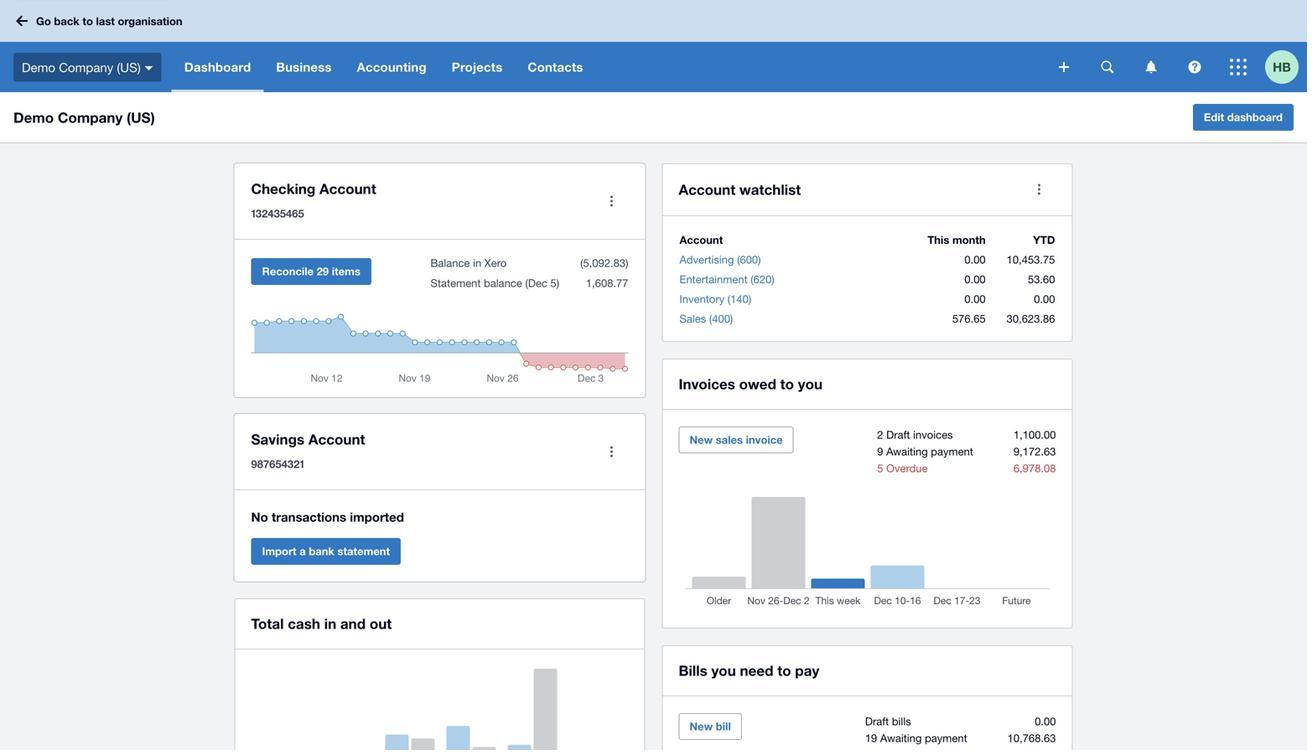 Task type: locate. For each thing, give the bounding box(es) containing it.
accounting button
[[344, 42, 439, 92]]

total cash in and out
[[251, 615, 392, 632]]

new sales invoice button
[[679, 427, 794, 454]]

no transactions imported
[[251, 510, 404, 525]]

demo company (us) inside demo company (us) popup button
[[22, 60, 141, 74]]

demo company (us) down demo company (us) popup button
[[13, 109, 155, 126]]

(us) down the go back to last organisation
[[117, 60, 141, 74]]

you right the bills on the bottom right of page
[[711, 662, 736, 679]]

1 new from the top
[[690, 433, 713, 446]]

19 awaiting payment
[[865, 732, 967, 745]]

demo down demo company (us) popup button
[[13, 109, 54, 126]]

0.00 link
[[964, 253, 986, 266], [964, 273, 986, 286], [964, 293, 986, 306], [1034, 293, 1055, 306], [1035, 715, 1056, 728]]

demo company (us) down back
[[22, 60, 141, 74]]

0 vertical spatial company
[[59, 60, 113, 74]]

statement balance (dec 5)
[[431, 277, 559, 290]]

edit
[[1204, 111, 1224, 124]]

company
[[59, 60, 113, 74], [58, 109, 123, 126]]

9 awaiting payment link
[[877, 445, 973, 458]]

balance in xero
[[431, 257, 507, 270]]

to right owed
[[780, 376, 794, 392]]

1 vertical spatial payment
[[925, 732, 967, 745]]

draft right the 2
[[886, 428, 910, 441]]

1 vertical spatial in
[[324, 615, 336, 632]]

0.00 link for 53.60
[[964, 273, 986, 286]]

demo down go on the top of page
[[22, 60, 55, 74]]

draft up the 19
[[865, 715, 889, 728]]

no
[[251, 510, 268, 525]]

import a bank statement
[[262, 545, 390, 558]]

in left xero
[[473, 257, 481, 270]]

new sales invoice
[[690, 433, 783, 446]]

bills
[[679, 662, 707, 679]]

awaiting
[[886, 445, 928, 458], [880, 732, 922, 745]]

0 vertical spatial payment
[[931, 445, 973, 458]]

0 vertical spatial demo
[[22, 60, 55, 74]]

awaiting for draft
[[886, 445, 928, 458]]

svg image
[[16, 16, 28, 26], [1188, 61, 1201, 73]]

svg image
[[1230, 59, 1247, 75], [1101, 61, 1114, 73], [1146, 61, 1157, 73], [1059, 62, 1069, 72], [145, 66, 153, 70]]

10,453.75
[[1007, 253, 1055, 266]]

0 horizontal spatial svg image
[[16, 16, 28, 26]]

(140)
[[728, 293, 751, 306]]

company down demo company (us) popup button
[[58, 109, 123, 126]]

overdue
[[886, 462, 928, 475]]

pay
[[795, 662, 819, 679]]

1,100.00
[[1014, 428, 1056, 441]]

bill
[[716, 720, 731, 733]]

account right checking
[[319, 180, 376, 197]]

5 overdue link
[[877, 462, 928, 475]]

edit dashboard
[[1204, 111, 1283, 124]]

organisation
[[118, 14, 182, 27]]

0 vertical spatial to
[[82, 14, 93, 27]]

svg image up the edit dashboard button
[[1188, 61, 1201, 73]]

you
[[798, 376, 823, 392], [711, 662, 736, 679]]

projects
[[452, 60, 503, 75]]

in left and
[[324, 615, 336, 632]]

0.00
[[964, 253, 986, 266], [964, 273, 986, 286], [964, 293, 986, 306], [1034, 293, 1055, 306], [1035, 715, 1056, 728]]

1 vertical spatial new
[[690, 720, 713, 733]]

1 vertical spatial demo company (us)
[[13, 109, 155, 126]]

2 new from the top
[[690, 720, 713, 733]]

to left last
[[82, 14, 93, 27]]

9,172.63
[[1014, 445, 1056, 458]]

5 overdue
[[877, 462, 928, 475]]

6,978.08
[[1014, 462, 1056, 475]]

new left bill
[[690, 720, 713, 733]]

0 vertical spatial you
[[798, 376, 823, 392]]

0 vertical spatial awaiting
[[886, 445, 928, 458]]

19
[[865, 732, 877, 745]]

accounting
[[357, 60, 427, 75]]

this month
[[928, 233, 986, 246]]

0 vertical spatial in
[[473, 257, 481, 270]]

19 awaiting payment link
[[865, 732, 967, 745]]

1 vertical spatial svg image
[[1188, 61, 1201, 73]]

demo
[[22, 60, 55, 74], [13, 109, 54, 126]]

account watchlist
[[679, 181, 801, 198]]

draft
[[886, 428, 910, 441], [865, 715, 889, 728]]

sales (400) link
[[680, 312, 733, 325]]

0 vertical spatial demo company (us)
[[22, 60, 141, 74]]

import a bank statement link
[[251, 538, 401, 565]]

last
[[96, 14, 115, 27]]

new left sales
[[690, 433, 713, 446]]

1 vertical spatial you
[[711, 662, 736, 679]]

you right owed
[[798, 376, 823, 392]]

edit dashboard button
[[1193, 104, 1294, 131]]

0.00 for 0.00
[[964, 293, 986, 306]]

imported
[[350, 510, 404, 525]]

1 vertical spatial awaiting
[[880, 732, 922, 745]]

reconcile 29 items
[[262, 265, 360, 278]]

1 vertical spatial to
[[780, 376, 794, 392]]

awaiting up overdue
[[886, 445, 928, 458]]

to left pay
[[777, 662, 791, 679]]

banner
[[0, 0, 1307, 92]]

checking account
[[251, 180, 376, 197]]

sales
[[716, 433, 743, 446]]

0 horizontal spatial in
[[324, 615, 336, 632]]

1 horizontal spatial svg image
[[1188, 61, 1201, 73]]

watchlist
[[739, 181, 801, 198]]

0 vertical spatial (us)
[[117, 60, 141, 74]]

awaiting down bills
[[880, 732, 922, 745]]

statement
[[337, 545, 390, 558]]

1 horizontal spatial in
[[473, 257, 481, 270]]

10,768.63
[[1008, 732, 1056, 745]]

balance
[[484, 277, 522, 290]]

(us) down demo company (us) popup button
[[127, 109, 155, 126]]

demo company (us) button
[[0, 42, 172, 92]]

0 vertical spatial svg image
[[16, 16, 28, 26]]

9,172.63 link
[[1014, 445, 1056, 458]]

svg image left go on the top of page
[[16, 16, 28, 26]]

9
[[877, 445, 883, 458]]

(5,092.83)
[[580, 257, 628, 270]]

9 awaiting payment
[[877, 445, 973, 458]]

watchlist overflow menu toggle image
[[1022, 173, 1056, 206]]

0 vertical spatial new
[[690, 433, 713, 446]]

sales
[[680, 312, 706, 325]]

0.00 link for 0.00
[[964, 293, 986, 306]]

balance
[[431, 257, 470, 270]]

invoices
[[679, 376, 735, 392]]

account watchlist link
[[679, 178, 801, 201]]

new
[[690, 433, 713, 446], [690, 720, 713, 733]]

company down the go back to last organisation link
[[59, 60, 113, 74]]

a
[[300, 545, 306, 558]]

1 vertical spatial (us)
[[127, 109, 155, 126]]

0.00 for 10,453.75
[[964, 253, 986, 266]]

2 vertical spatial to
[[777, 662, 791, 679]]

draft bills link
[[865, 715, 911, 728]]

payment for 19 awaiting payment
[[925, 732, 967, 745]]

reconcile 29 items button
[[251, 258, 371, 285]]

new bill button
[[679, 713, 742, 740]]

bills you need to pay
[[679, 662, 819, 679]]

demo company (us)
[[22, 60, 141, 74], [13, 109, 155, 126]]

account left watchlist
[[679, 181, 735, 198]]



Task type: vqa. For each thing, say whether or not it's contained in the screenshot.
dashboard
yes



Task type: describe. For each thing, give the bounding box(es) containing it.
back
[[54, 14, 79, 27]]

53.60
[[1028, 273, 1055, 286]]

30,623.86 link
[[1007, 312, 1055, 325]]

invoice
[[746, 433, 783, 446]]

987654321
[[251, 458, 304, 471]]

576.65
[[952, 312, 986, 325]]

account inside 'link'
[[679, 181, 735, 198]]

bills you need to pay link
[[679, 659, 819, 682]]

banner containing dashboard
[[0, 0, 1307, 92]]

this
[[928, 233, 949, 246]]

manage menu toggle image
[[595, 184, 628, 218]]

entertainment (620) link
[[680, 273, 774, 286]]

bills
[[892, 715, 911, 728]]

inventory (140) link
[[680, 293, 751, 306]]

(400)
[[709, 312, 733, 325]]

go
[[36, 14, 51, 27]]

transactions
[[272, 510, 346, 525]]

total cash in and out link
[[251, 612, 392, 636]]

(us) inside popup button
[[117, 60, 141, 74]]

53.60 link
[[1028, 273, 1055, 286]]

cash
[[288, 615, 320, 632]]

company inside popup button
[[59, 60, 113, 74]]

awaiting for bills
[[880, 732, 922, 745]]

29
[[317, 265, 329, 278]]

entertainment
[[680, 273, 748, 286]]

10,453.75 link
[[1007, 253, 1055, 266]]

bank
[[309, 545, 334, 558]]

1 vertical spatial demo
[[13, 109, 54, 126]]

entertainment (620)
[[680, 273, 774, 286]]

0.00 link for 10,453.75
[[964, 253, 986, 266]]

1 horizontal spatial you
[[798, 376, 823, 392]]

1 vertical spatial company
[[58, 109, 123, 126]]

ytd
[[1033, 233, 1055, 246]]

(dec
[[525, 277, 547, 290]]

dashboard
[[184, 60, 251, 75]]

invoices
[[913, 428, 953, 441]]

0 vertical spatial draft
[[886, 428, 910, 441]]

account right savings
[[308, 431, 365, 448]]

svg image inside demo company (us) popup button
[[145, 66, 153, 70]]

new for new sales invoice
[[690, 433, 713, 446]]

576.65 link
[[952, 312, 986, 325]]

new for new bill
[[690, 720, 713, 733]]

savings
[[251, 431, 304, 448]]

advertising (600) link
[[680, 253, 761, 266]]

owed
[[739, 376, 776, 392]]

1,608.77
[[583, 277, 628, 290]]

contacts button
[[515, 42, 596, 92]]

business
[[276, 60, 332, 75]]

items
[[332, 265, 360, 278]]

2
[[877, 428, 883, 441]]

2 draft invoices
[[877, 428, 953, 441]]

import
[[262, 545, 296, 558]]

hb
[[1273, 60, 1291, 75]]

1 vertical spatial draft
[[865, 715, 889, 728]]

account up advertising at the right of page
[[680, 233, 723, 246]]

5)
[[550, 277, 559, 290]]

checking
[[251, 180, 316, 197]]

to for you
[[780, 376, 794, 392]]

advertising
[[680, 253, 734, 266]]

need
[[740, 662, 773, 679]]

draft bills
[[865, 715, 911, 728]]

statement
[[431, 277, 481, 290]]

inventory (140)
[[680, 293, 751, 306]]

contacts
[[528, 60, 583, 75]]

hb button
[[1265, 42, 1307, 92]]

10,768.63 link
[[1008, 732, 1056, 745]]

to for last
[[82, 14, 93, 27]]

month
[[952, 233, 986, 246]]

0 horizontal spatial you
[[711, 662, 736, 679]]

132435465
[[251, 207, 304, 220]]

(600)
[[737, 253, 761, 266]]

(620)
[[751, 273, 774, 286]]

total
[[251, 615, 284, 632]]

dashboard link
[[172, 42, 264, 92]]

0.00 for 53.60
[[964, 273, 986, 286]]

5
[[877, 462, 883, 475]]

xero
[[484, 257, 507, 270]]

svg image inside the go back to last organisation link
[[16, 16, 28, 26]]

go back to last organisation
[[36, 14, 182, 27]]

new bill
[[690, 720, 731, 733]]

2 draft invoices link
[[877, 428, 953, 441]]

inventory
[[680, 293, 725, 306]]

demo inside popup button
[[22, 60, 55, 74]]

and
[[340, 615, 366, 632]]

business button
[[264, 42, 344, 92]]

advertising (600)
[[680, 253, 761, 266]]

invoices owed to you
[[679, 376, 823, 392]]

projects button
[[439, 42, 515, 92]]

6,978.08 link
[[1014, 462, 1056, 475]]

payment for 9 awaiting payment
[[931, 445, 973, 458]]

manage menu toggle image
[[595, 435, 628, 469]]

dashboard
[[1227, 111, 1283, 124]]

go back to last organisation link
[[10, 6, 193, 36]]

invoices owed to you link
[[679, 372, 823, 396]]

30,623.86
[[1007, 312, 1055, 325]]



